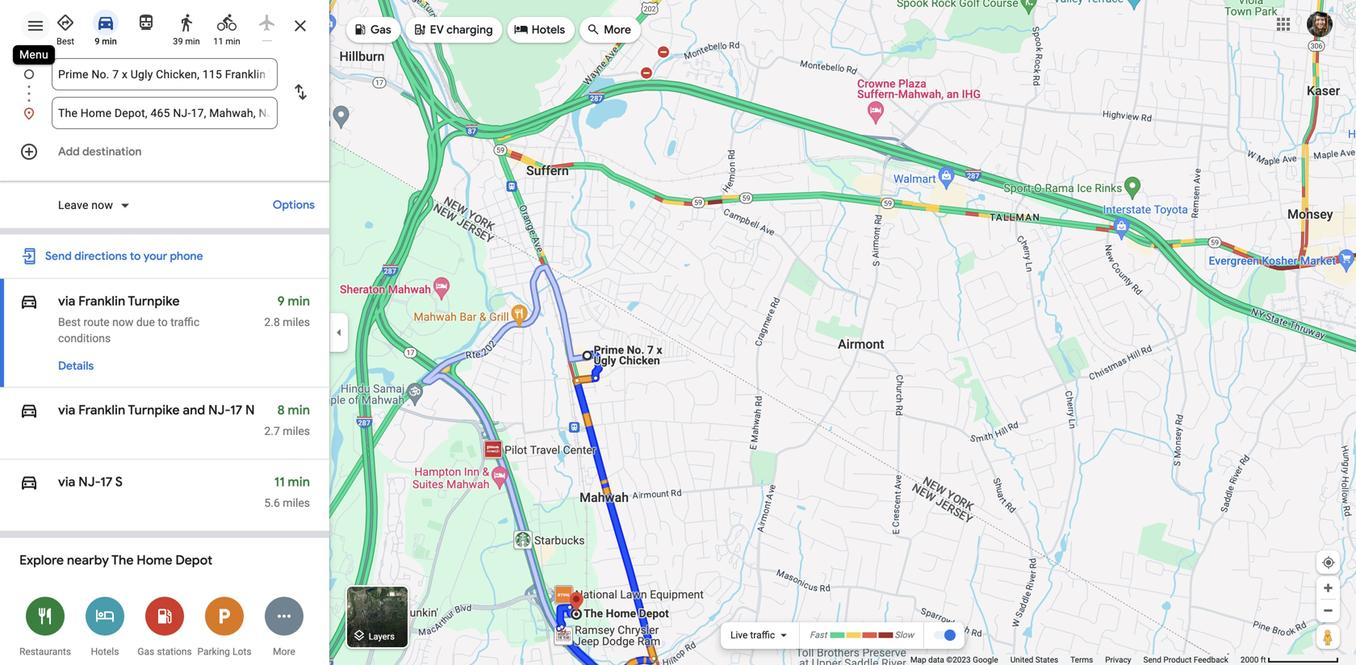 Task type: describe. For each thing, give the bounding box(es) containing it.
1 horizontal spatial 17
[[230, 402, 243, 419]]

ft
[[1261, 655, 1267, 665]]

phone
[[170, 249, 203, 264]]

ev
[[430, 23, 444, 37]]

privacy button
[[1106, 655, 1132, 665]]

now inside option
[[91, 199, 113, 212]]

©2023
[[947, 655, 971, 665]]

map
[[911, 655, 927, 665]]

nearby
[[67, 552, 109, 569]]

home
[[137, 552, 173, 569]]

11 min radio
[[210, 6, 244, 48]]

 for  gas
[[353, 21, 367, 38]]

 for 
[[155, 605, 174, 628]]

turnpike for nj-
[[128, 402, 180, 419]]

charging
[[447, 23, 493, 37]]

flights image
[[258, 13, 277, 32]]

parking
[[197, 646, 230, 658]]

terms
[[1071, 655, 1094, 665]]


[[352, 627, 367, 645]]

reverse starting point and destination image
[[291, 82, 310, 102]]

11 for 11 min
[[213, 36, 223, 46]]

11 min
[[213, 36, 240, 46]]

miles for 8
[[283, 425, 310, 438]]

 hotels
[[514, 21, 565, 38]]

 ev charging
[[412, 21, 493, 38]]

privacy
[[1106, 655, 1132, 665]]

live traffic option
[[731, 630, 775, 641]]

 send directions to your phone
[[21, 246, 203, 267]]

min for 8 min 2.7 miles
[[288, 402, 310, 419]]

details
[[58, 359, 94, 374]]

 more
[[586, 21, 631, 38]]

9 for 9 min 2.8 miles
[[278, 293, 285, 310]]

0 horizontal spatial nj-
[[78, 474, 100, 491]]

layers
[[369, 632, 395, 642]]

close directions image
[[291, 16, 310, 36]]

 for nj-17 s
[[19, 471, 39, 494]]

feedback
[[1194, 655, 1229, 665]]

product
[[1164, 655, 1192, 665]]

details button
[[50, 352, 102, 381]]

driving image inside the 9 min option
[[96, 13, 115, 32]]

destination
[[82, 145, 142, 159]]

via franklin turnpike and nj-17 n
[[58, 402, 255, 419]]

2.7
[[264, 425, 280, 438]]


[[412, 21, 427, 38]]

2000 ft
[[1241, 655, 1267, 665]]

to inside  send directions to your phone
[[130, 249, 141, 264]]

google
[[973, 655, 999, 665]]

live traffic
[[731, 630, 775, 641]]

 for  hotels
[[514, 21, 529, 38]]

now inside via franklin turnpike best route now due to traffic conditions
[[112, 316, 134, 329]]

route
[[83, 316, 110, 329]]

leave now option
[[58, 197, 116, 214]]

zoom in image
[[1323, 582, 1335, 594]]

add destination button
[[0, 136, 330, 168]]

11 min 5.6 miles
[[264, 474, 310, 510]]

franklin for via franklin turnpike and nj-17 n
[[78, 402, 125, 419]]

miles for 11
[[283, 497, 310, 510]]

gas inside directions main content
[[138, 646, 154, 658]]

via for via franklin turnpike and nj-17 n
[[58, 402, 75, 419]]

to inside via franklin turnpike best route now due to traffic conditions
[[158, 316, 168, 329]]

hotels inside directions main content
[[91, 646, 119, 658]]

1 vertical spatial 17
[[100, 474, 113, 491]]

leave
[[58, 199, 88, 212]]

and
[[183, 402, 205, 419]]

data
[[929, 655, 945, 665]]

slow
[[895, 630, 914, 641]]

lots
[[233, 646, 252, 658]]

send product feedback
[[1144, 655, 1229, 665]]

 for 
[[95, 605, 115, 628]]

gas inside  gas
[[371, 23, 391, 37]]

google maps element
[[0, 0, 1357, 665]]

options button
[[265, 191, 323, 220]]

walking image
[[177, 13, 196, 32]]

show street view coverage image
[[1317, 625, 1341, 649]]

directions
[[74, 249, 127, 264]]

9 min
[[95, 36, 117, 46]]

best travel modes image
[[56, 13, 75, 32]]

9 min radio
[[89, 6, 123, 48]]

1 horizontal spatial nj-
[[208, 402, 230, 419]]

best inside via franklin turnpike best route now due to traffic conditions
[[58, 316, 81, 329]]

via for via nj-17 s
[[58, 474, 75, 491]]

8 min 2.7 miles
[[264, 402, 310, 438]]

miles for 9
[[283, 316, 310, 329]]

explore
[[19, 552, 64, 569]]

via for via franklin turnpike best route now due to traffic conditions
[[58, 293, 75, 310]]

best inside option
[[57, 36, 74, 46]]

 for franklin turnpike and nj-17 n
[[19, 399, 39, 422]]

9 for 9 min
[[95, 36, 100, 46]]

explore nearby the home depot
[[19, 552, 213, 569]]

turnpike for route
[[128, 293, 180, 310]]

Best radio
[[48, 6, 82, 48]]



Task type: vqa. For each thing, say whether or not it's contained in the screenshot.


Task type: locate. For each thing, give the bounding box(es) containing it.
google account: giulia masi  
(giulia.masi@adept.ai) image
[[1308, 11, 1333, 37]]

0 horizontal spatial 
[[155, 605, 174, 628]]

s
[[115, 474, 123, 491]]

your
[[144, 249, 167, 264]]

miles right "5.6"
[[283, 497, 310, 510]]

0 horizontal spatial 17
[[100, 474, 113, 491]]

11 up "5.6"
[[274, 474, 285, 491]]

turnpike left "and"
[[128, 402, 180, 419]]

 inside directions main content
[[155, 605, 174, 628]]

0 vertical spatial none field
[[58, 58, 271, 90]]

via down the details button
[[58, 402, 75, 419]]

options
[[273, 198, 315, 212]]

1 vertical spatial none field
[[58, 97, 271, 129]]

2000 ft button
[[1241, 655, 1340, 665]]

0 horizontal spatial hotels
[[91, 646, 119, 658]]

via up conditions
[[58, 293, 75, 310]]

1 vertical spatial via
[[58, 402, 75, 419]]

1 horizontal spatial traffic
[[751, 630, 775, 641]]

2  from the top
[[19, 399, 39, 422]]

depot
[[176, 552, 213, 569]]

 up gas stations
[[155, 605, 174, 628]]

turnpike inside via franklin turnpike best route now due to traffic conditions
[[128, 293, 180, 310]]

8
[[277, 402, 285, 419]]

none field up the add destination button
[[58, 97, 271, 129]]

footer inside google maps element
[[911, 655, 1241, 665]]

 up driving icon at the left
[[19, 399, 39, 422]]

now left due
[[112, 316, 134, 329]]

None radio
[[250, 6, 284, 41]]


[[21, 246, 39, 267]]

1 vertical spatial 
[[95, 605, 115, 628]]

send product feedback button
[[1144, 655, 1229, 665]]

driving image up 9 min
[[96, 13, 115, 32]]

0 vertical spatial miles
[[283, 316, 310, 329]]

min for 39 min
[[185, 36, 200, 46]]

footer
[[911, 655, 1241, 665]]

2 miles from the top
[[283, 425, 310, 438]]

list item
[[0, 58, 330, 110], [0, 97, 330, 129]]

0 vertical spatial to
[[130, 249, 141, 264]]

to left your
[[130, 249, 141, 264]]

0 horizontal spatial send
[[45, 249, 72, 264]]

 down 
[[19, 290, 39, 313]]

2 list item from the top
[[0, 97, 330, 129]]

11 down cycling image
[[213, 36, 223, 46]]

more down 
[[273, 646, 295, 658]]

1 horizontal spatial send
[[1144, 655, 1162, 665]]

0 vertical spatial turnpike
[[128, 293, 180, 310]]

more inside  more
[[604, 23, 631, 37]]

1 vertical spatial more
[[273, 646, 295, 658]]

0 horizontal spatial 
[[95, 605, 115, 628]]

parking lots
[[197, 646, 252, 658]]

0 vertical spatial nj-
[[208, 402, 230, 419]]

hotels left ""
[[532, 23, 565, 37]]

1 horizontal spatial gas
[[371, 23, 391, 37]]

1 via from the top
[[58, 293, 75, 310]]

1 vertical spatial 
[[155, 605, 174, 628]]

1 none field from the top
[[58, 58, 271, 90]]

traffic right live
[[751, 630, 775, 641]]

collapse side panel image
[[330, 324, 348, 342]]

states
[[1036, 655, 1059, 665]]

gas
[[371, 23, 391, 37], [138, 646, 154, 658]]

9 right best option
[[95, 36, 100, 46]]

send inside send product feedback button
[[1144, 655, 1162, 665]]

the
[[111, 552, 134, 569]]

1 horizontal spatial 
[[514, 21, 529, 38]]


[[514, 21, 529, 38], [95, 605, 115, 628]]

Destination The Home Depot, 465 NJ-17, Mahwah, NJ 07430 field
[[58, 103, 271, 123]]

stations
[[157, 646, 192, 658]]

9 inside option
[[95, 36, 100, 46]]

leave now button
[[52, 197, 137, 217]]

0 vertical spatial 9
[[95, 36, 100, 46]]

driving image up driving icon at the left
[[19, 399, 39, 422]]

none field destination the home depot, 465 nj-17, mahwah, nj 07430
[[58, 97, 271, 129]]

more inside directions main content
[[273, 646, 295, 658]]

2 vertical spatial 
[[19, 471, 39, 494]]

map data ©2023 google
[[911, 655, 999, 665]]

send left product
[[1144, 655, 1162, 665]]

miles inside 9 min 2.8 miles
[[283, 316, 310, 329]]

hotels inside  hotels
[[532, 23, 565, 37]]

None field
[[58, 58, 271, 90], [58, 97, 271, 129]]

via nj-17 s
[[58, 474, 123, 491]]

list item down '39'
[[0, 58, 330, 110]]

1 vertical spatial turnpike
[[128, 402, 180, 419]]

 layers
[[352, 627, 395, 645]]

2 none field from the top
[[58, 97, 271, 129]]

driving image
[[96, 13, 115, 32], [19, 290, 39, 313], [19, 399, 39, 422]]

united
[[1011, 655, 1034, 665]]

5.6
[[264, 497, 280, 510]]

min inside 8 min 2.7 miles
[[288, 402, 310, 419]]

2000
[[1241, 655, 1259, 665]]

franklin up 'route'
[[78, 293, 125, 310]]

miles right 2.8 on the top left of the page
[[283, 316, 310, 329]]

0 vertical spatial 
[[19, 290, 39, 313]]

live
[[731, 630, 748, 641]]

0 vertical spatial 
[[514, 21, 529, 38]]

traffic
[[171, 316, 200, 329], [751, 630, 775, 641]]

terms button
[[1071, 655, 1094, 665]]

 for franklin turnpike
[[19, 290, 39, 313]]

0 vertical spatial gas
[[371, 23, 391, 37]]

3 miles from the top
[[283, 497, 310, 510]]

0 vertical spatial driving image
[[96, 13, 115, 32]]


[[215, 605, 234, 628]]

franklin for via franklin turnpike best route now due to traffic conditions
[[78, 293, 125, 310]]

min for 11 min
[[226, 36, 240, 46]]

1 vertical spatial to
[[158, 316, 168, 329]]

1 vertical spatial send
[[1144, 655, 1162, 665]]

9 inside 9 min 2.8 miles
[[278, 293, 285, 310]]

0 horizontal spatial more
[[273, 646, 295, 658]]

add destination
[[58, 145, 142, 159]]

0 vertical spatial 
[[353, 21, 367, 38]]

0 horizontal spatial 9
[[95, 36, 100, 46]]

miles
[[283, 316, 310, 329], [283, 425, 310, 438], [283, 497, 310, 510]]

franklin inside via franklin turnpike best route now due to traffic conditions
[[78, 293, 125, 310]]

now
[[91, 199, 113, 212], [112, 316, 134, 329]]

1 franklin from the top
[[78, 293, 125, 310]]

17 left the s at left
[[100, 474, 113, 491]]

39 min
[[173, 36, 200, 46]]

send right 
[[45, 249, 72, 264]]

2 vertical spatial via
[[58, 474, 75, 491]]

11 inside radio
[[213, 36, 223, 46]]

0 horizontal spatial 11
[[213, 36, 223, 46]]

miles inside 8 min 2.7 miles
[[283, 425, 310, 438]]

0 vertical spatial via
[[58, 293, 75, 310]]

2 vertical spatial driving image
[[19, 399, 39, 422]]

best down best travel modes image on the top left
[[57, 36, 74, 46]]

leave now
[[58, 199, 113, 212]]

2 turnpike from the top
[[128, 402, 180, 419]]

driving image down 
[[19, 290, 39, 313]]

2.8
[[264, 316, 280, 329]]

to right due
[[158, 316, 168, 329]]

cycling image
[[217, 13, 237, 32]]

franklin down details
[[78, 402, 125, 419]]

add
[[58, 145, 80, 159]]

min
[[102, 36, 117, 46], [185, 36, 200, 46], [226, 36, 240, 46], [288, 293, 310, 310], [288, 402, 310, 419], [288, 474, 310, 491]]

1 horizontal spatial 
[[353, 21, 367, 38]]

show your location image
[[1322, 556, 1337, 570]]

11 inside 11 min 5.6 miles
[[274, 474, 285, 491]]

zoom out image
[[1323, 605, 1335, 617]]

1 vertical spatial miles
[[283, 425, 310, 438]]

39
[[173, 36, 183, 46]]

0 vertical spatial 11
[[213, 36, 223, 46]]

9 min 2.8 miles
[[264, 293, 310, 329]]

11
[[213, 36, 223, 46], [274, 474, 285, 491]]

best up conditions
[[58, 316, 81, 329]]

 Show traffic  checkbox
[[934, 629, 956, 642]]

9
[[95, 36, 100, 46], [278, 293, 285, 310]]

best
[[57, 36, 74, 46], [58, 316, 81, 329]]


[[36, 605, 55, 628]]

min for 9 min 2.8 miles
[[288, 293, 310, 310]]

1 vertical spatial hotels
[[91, 646, 119, 658]]

none field down '39'
[[58, 58, 271, 90]]

min inside option
[[102, 36, 117, 46]]

1 vertical spatial best
[[58, 316, 81, 329]]

gas left stations
[[138, 646, 154, 658]]

 inside directions main content
[[95, 605, 115, 628]]

driving image
[[19, 471, 39, 494]]

Starting point Prime No. 7 x Ugly Chicken, 115 Franklin Turnpike, Mahwah, NJ 07430 field
[[58, 65, 271, 84]]

 left via nj-17 s
[[19, 471, 39, 494]]

nj-
[[208, 402, 230, 419], [78, 474, 100, 491]]

turnpike
[[128, 293, 180, 310], [128, 402, 180, 419]]

1 horizontal spatial 11
[[274, 474, 285, 491]]

miles right 2.7 on the left bottom of the page
[[283, 425, 310, 438]]

1 vertical spatial 11
[[274, 474, 285, 491]]

1 vertical spatial driving image
[[19, 290, 39, 313]]

0 horizontal spatial gas
[[138, 646, 154, 658]]

more right ""
[[604, 23, 631, 37]]

to
[[130, 249, 141, 264], [158, 316, 168, 329]]

 left 
[[353, 21, 367, 38]]

 right "charging"
[[514, 21, 529, 38]]

restaurants
[[19, 646, 71, 658]]

39 min radio
[[170, 6, 204, 48]]

1 horizontal spatial hotels
[[532, 23, 565, 37]]

11 for 11 min 5.6 miles
[[274, 474, 285, 491]]

1 horizontal spatial 9
[[278, 293, 285, 310]]

transit image
[[136, 13, 156, 32]]

0 vertical spatial best
[[57, 36, 74, 46]]

0 vertical spatial more
[[604, 23, 631, 37]]

nj- left the s at left
[[78, 474, 100, 491]]

1 vertical spatial nj-
[[78, 474, 100, 491]]

n
[[246, 402, 255, 419]]


[[275, 605, 294, 628]]

1 horizontal spatial more
[[604, 23, 631, 37]]

due
[[136, 316, 155, 329]]

17 left n
[[230, 402, 243, 419]]

1  from the top
[[19, 290, 39, 313]]

0 vertical spatial send
[[45, 249, 72, 264]]

conditions
[[58, 332, 111, 345]]

1 vertical spatial 9
[[278, 293, 285, 310]]

list inside google maps element
[[0, 58, 330, 129]]

united states
[[1011, 655, 1059, 665]]

0 vertical spatial hotels
[[532, 23, 565, 37]]

via franklin turnpike best route now due to traffic conditions
[[58, 293, 200, 345]]

gas left 
[[371, 23, 391, 37]]

1 vertical spatial traffic
[[751, 630, 775, 641]]

0 vertical spatial 17
[[230, 402, 243, 419]]

1 miles from the top
[[283, 316, 310, 329]]

turnpike up due
[[128, 293, 180, 310]]

via right driving icon at the left
[[58, 474, 75, 491]]

nj- right "and"
[[208, 402, 230, 419]]


[[19, 290, 39, 313], [19, 399, 39, 422], [19, 471, 39, 494]]

driving image for franklin turnpike
[[19, 290, 39, 313]]

min inside 9 min 2.8 miles
[[288, 293, 310, 310]]

3  from the top
[[19, 471, 39, 494]]

united states button
[[1011, 655, 1059, 665]]

via
[[58, 293, 75, 310], [58, 402, 75, 419], [58, 474, 75, 491]]

1 turnpike from the top
[[128, 293, 180, 310]]

miles inside 11 min 5.6 miles
[[283, 497, 310, 510]]

now right leave
[[91, 199, 113, 212]]

17
[[230, 402, 243, 419], [100, 474, 113, 491]]

9 up 2.8 on the top left of the page
[[278, 293, 285, 310]]

1 horizontal spatial to
[[158, 316, 168, 329]]

directions main content
[[0, 0, 330, 665]]

send
[[45, 249, 72, 264], [1144, 655, 1162, 665]]

none field starting point prime no. 7 x ugly chicken, 115 franklin turnpike, mahwah, nj 07430
[[58, 58, 271, 90]]

 down explore nearby the home depot
[[95, 605, 115, 628]]

None radio
[[129, 6, 163, 36]]

traffic right due
[[171, 316, 200, 329]]

1 vertical spatial 
[[19, 399, 39, 422]]

footer containing map data ©2023 google
[[911, 655, 1241, 665]]

2 franklin from the top
[[78, 402, 125, 419]]

0 vertical spatial now
[[91, 199, 113, 212]]

gas stations
[[138, 646, 192, 658]]

fast
[[810, 630, 827, 641]]

2 via from the top
[[58, 402, 75, 419]]

3 via from the top
[[58, 474, 75, 491]]

via inside via franklin turnpike best route now due to traffic conditions
[[58, 293, 75, 310]]

min for 9 min
[[102, 36, 117, 46]]

1 list item from the top
[[0, 58, 330, 110]]

0 vertical spatial franklin
[[78, 293, 125, 310]]

1 vertical spatial now
[[112, 316, 134, 329]]


[[586, 21, 601, 38]]

send inside  send directions to your phone
[[45, 249, 72, 264]]

min for 11 min 5.6 miles
[[288, 474, 310, 491]]

min inside 11 min 5.6 miles
[[288, 474, 310, 491]]

more
[[604, 23, 631, 37], [273, 646, 295, 658]]

 gas
[[353, 21, 391, 38]]


[[353, 21, 367, 38], [155, 605, 174, 628]]

1 vertical spatial franklin
[[78, 402, 125, 419]]

0 vertical spatial traffic
[[171, 316, 200, 329]]

1 vertical spatial gas
[[138, 646, 154, 658]]

list item up the add destination button
[[0, 97, 330, 129]]

hotels right 'restaurants'
[[91, 646, 119, 658]]

list
[[0, 58, 330, 129]]

driving image for franklin turnpike and nj-17 n
[[19, 399, 39, 422]]

2 vertical spatial miles
[[283, 497, 310, 510]]

0 horizontal spatial traffic
[[171, 316, 200, 329]]

traffic inside via franklin turnpike best route now due to traffic conditions
[[171, 316, 200, 329]]

hotels
[[532, 23, 565, 37], [91, 646, 119, 658]]

0 horizontal spatial to
[[130, 249, 141, 264]]



